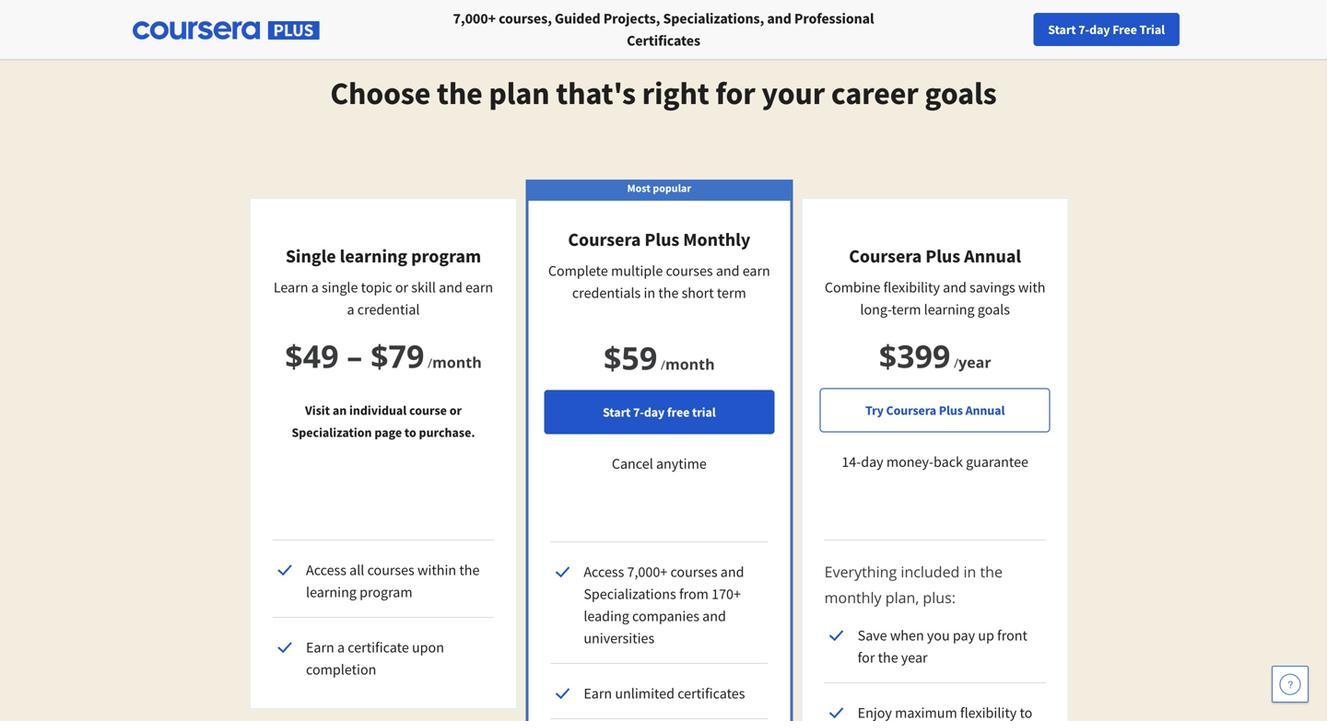 Task type: locate. For each thing, give the bounding box(es) containing it.
1 vertical spatial learning
[[924, 301, 975, 319]]

0 vertical spatial 7,000+
[[453, 9, 496, 28]]

free
[[667, 404, 690, 421]]

the down save
[[878, 649, 899, 667]]

learning down flexibility
[[924, 301, 975, 319]]

0 horizontal spatial access
[[306, 561, 347, 580]]

and down monthly
[[716, 262, 740, 280]]

the right included
[[980, 562, 1003, 582]]

show notifications image
[[1142, 23, 1164, 45]]

1 vertical spatial for
[[858, 649, 875, 667]]

and down the coursera plus annual
[[943, 278, 967, 297]]

included
[[901, 562, 960, 582]]

specialization
[[292, 425, 372, 441]]

your left career
[[762, 73, 825, 113]]

goals inside combine flexibility and savings with long-term learning goals
[[978, 301, 1010, 319]]

1 horizontal spatial year
[[959, 353, 992, 372]]

goals for career
[[925, 73, 997, 113]]

course
[[409, 402, 447, 419]]

1 horizontal spatial start
[[1048, 21, 1076, 38]]

a right learn
[[311, 278, 319, 297]]

2 vertical spatial a
[[337, 639, 345, 657]]

day left free
[[644, 404, 665, 421]]

access for access all courses within the learning program
[[306, 561, 347, 580]]

1 horizontal spatial or
[[450, 402, 462, 419]]

universities
[[584, 630, 655, 648]]

learn
[[274, 278, 308, 297]]

1 horizontal spatial for
[[858, 649, 875, 667]]

find your new career
[[998, 21, 1114, 38]]

individual
[[349, 402, 407, 419]]

plus:
[[923, 588, 956, 608]]

day inside start 7-day free trial button
[[644, 404, 665, 421]]

new
[[1051, 21, 1076, 38]]

specializations,
[[663, 9, 764, 28]]

to
[[405, 425, 416, 441]]

and up 170+
[[721, 563, 744, 582]]

coursera for $59
[[568, 228, 641, 251]]

learning down all
[[306, 584, 357, 602]]

1 vertical spatial 7,000+
[[627, 563, 668, 582]]

annual
[[964, 245, 1022, 268], [966, 402, 1005, 419]]

earn up completion
[[306, 639, 334, 657]]

short
[[682, 284, 714, 302]]

/ inside $399 / year
[[954, 354, 959, 372]]

in inside complete multiple courses and earn credentials in the short term
[[644, 284, 656, 302]]

learning up topic
[[340, 245, 408, 268]]

access 7,000+ courses and specializations from 170+ leading companies and universities
[[584, 563, 744, 648]]

month up free
[[666, 354, 715, 374]]

7- left free
[[633, 404, 644, 421]]

1 vertical spatial 7-
[[633, 404, 644, 421]]

1 horizontal spatial 7-
[[1079, 21, 1090, 38]]

1 horizontal spatial /
[[661, 356, 666, 374]]

for
[[716, 73, 756, 113], [858, 649, 875, 667]]

professional
[[795, 9, 874, 28]]

0 vertical spatial your
[[1024, 21, 1049, 38]]

0 horizontal spatial month
[[433, 353, 482, 372]]

1 vertical spatial start
[[603, 404, 631, 421]]

courses up from
[[671, 563, 718, 582]]

coursera right 'try'
[[886, 402, 937, 419]]

year right $399
[[959, 353, 992, 372]]

courses inside access 7,000+ courses and specializations from 170+ leading companies and universities
[[671, 563, 718, 582]]

start left career
[[1048, 21, 1076, 38]]

term
[[717, 284, 747, 302], [892, 301, 921, 319]]

0 vertical spatial in
[[644, 284, 656, 302]]

a for single
[[311, 278, 319, 297]]

day left the money-
[[861, 453, 884, 472]]

courses
[[666, 262, 713, 280], [367, 561, 415, 580], [671, 563, 718, 582]]

choose the plan that's right for your career goals
[[330, 73, 997, 113]]

0 horizontal spatial term
[[717, 284, 747, 302]]

0 vertical spatial goals
[[925, 73, 997, 113]]

2 horizontal spatial day
[[1090, 21, 1110, 38]]

0 horizontal spatial a
[[311, 278, 319, 297]]

0 horizontal spatial your
[[762, 73, 825, 113]]

1 vertical spatial your
[[762, 73, 825, 113]]

your right find
[[1024, 21, 1049, 38]]

start up cancel
[[603, 404, 631, 421]]

start
[[1048, 21, 1076, 38], [603, 404, 631, 421]]

learning
[[340, 245, 408, 268], [924, 301, 975, 319], [306, 584, 357, 602]]

for right right
[[716, 73, 756, 113]]

1 vertical spatial year
[[901, 649, 928, 667]]

0 horizontal spatial earn
[[466, 278, 493, 297]]

0 vertical spatial 7-
[[1079, 21, 1090, 38]]

earn
[[743, 262, 771, 280], [466, 278, 493, 297]]

$49
[[285, 335, 339, 378]]

program up skill
[[411, 245, 481, 268]]

courses inside complete multiple courses and earn credentials in the short term
[[666, 262, 713, 280]]

term down flexibility
[[892, 301, 921, 319]]

1
[[1159, 15, 1164, 29]]

a
[[311, 278, 319, 297], [347, 301, 355, 319], [337, 639, 345, 657]]

goals right career
[[925, 73, 997, 113]]

complete multiple courses and earn credentials in the short term
[[548, 262, 771, 302]]

term right short
[[717, 284, 747, 302]]

0 horizontal spatial /
[[428, 354, 433, 372]]

1 horizontal spatial term
[[892, 301, 921, 319]]

None search field
[[254, 12, 567, 48]]

the
[[437, 73, 483, 113], [659, 284, 679, 302], [459, 561, 480, 580], [980, 562, 1003, 582], [878, 649, 899, 667]]

in down multiple
[[644, 284, 656, 302]]

access up specializations
[[584, 563, 624, 582]]

0 vertical spatial learning
[[340, 245, 408, 268]]

0 horizontal spatial start
[[603, 404, 631, 421]]

7- right new
[[1079, 21, 1090, 38]]

2 horizontal spatial /
[[954, 354, 959, 372]]

or left skill
[[395, 278, 408, 297]]

earn inside learn a single topic or skill and earn a credential
[[466, 278, 493, 297]]

earn unlimited certificates
[[584, 685, 745, 703]]

7,000+ inside '7,000+ courses, guided projects, specializations, and professional certificates'
[[453, 9, 496, 28]]

day left the free
[[1090, 21, 1110, 38]]

2 vertical spatial learning
[[306, 584, 357, 602]]

combine flexibility and savings with long-term learning goals
[[825, 278, 1046, 319]]

courses right all
[[367, 561, 415, 580]]

/
[[428, 354, 433, 372], [954, 354, 959, 372], [661, 356, 666, 374]]

1 horizontal spatial month
[[666, 354, 715, 374]]

1 horizontal spatial in
[[964, 562, 977, 582]]

/ for $59
[[661, 356, 666, 374]]

0 vertical spatial year
[[959, 353, 992, 372]]

and right skill
[[439, 278, 463, 297]]

2 vertical spatial day
[[861, 453, 884, 472]]

1 vertical spatial program
[[360, 584, 413, 602]]

courses inside access all courses within the learning program
[[367, 561, 415, 580]]

0 horizontal spatial year
[[901, 649, 928, 667]]

plus
[[645, 228, 680, 251], [926, 245, 961, 268], [939, 402, 963, 419]]

plus up combine flexibility and savings with long-term learning goals
[[926, 245, 961, 268]]

earn for $59
[[584, 685, 612, 703]]

year down when
[[901, 649, 928, 667]]

7-
[[1079, 21, 1090, 38], [633, 404, 644, 421]]

start for start 7-day free trial
[[1048, 21, 1076, 38]]

access
[[306, 561, 347, 580], [584, 563, 624, 582]]

1 vertical spatial goals
[[978, 301, 1010, 319]]

/ inside the $49 – $79 / month
[[428, 354, 433, 372]]

in
[[644, 284, 656, 302], [964, 562, 977, 582]]

savings
[[970, 278, 1016, 297]]

0 vertical spatial earn
[[306, 639, 334, 657]]

access left all
[[306, 561, 347, 580]]

everything
[[825, 562, 897, 582]]

the left plan
[[437, 73, 483, 113]]

program inside access all courses within the learning program
[[360, 584, 413, 602]]

0 horizontal spatial 7,000+
[[453, 9, 496, 28]]

credentials
[[572, 284, 641, 302]]

access all courses within the learning program
[[306, 561, 480, 602]]

try coursera plus annual
[[866, 402, 1005, 419]]

7,000+ left courses,
[[453, 9, 496, 28]]

day for free
[[644, 404, 665, 421]]

0 vertical spatial start
[[1048, 21, 1076, 38]]

0 horizontal spatial or
[[395, 278, 408, 297]]

month up course
[[433, 353, 482, 372]]

0 horizontal spatial earn
[[306, 639, 334, 657]]

completion
[[306, 661, 377, 679]]

annual up savings
[[964, 245, 1022, 268]]

help center image
[[1280, 674, 1302, 696]]

earn
[[306, 639, 334, 657], [584, 685, 612, 703]]

0 horizontal spatial day
[[644, 404, 665, 421]]

a inside earn a certificate upon completion
[[337, 639, 345, 657]]

0 vertical spatial a
[[311, 278, 319, 297]]

earn inside earn a certificate upon completion
[[306, 639, 334, 657]]

upon
[[412, 639, 444, 657]]

1 horizontal spatial 7,000+
[[627, 563, 668, 582]]

earn right skill
[[466, 278, 493, 297]]

for down save
[[858, 649, 875, 667]]

courses up short
[[666, 262, 713, 280]]

/ right $59
[[661, 356, 666, 374]]

access inside access 7,000+ courses and specializations from 170+ leading companies and universities
[[584, 563, 624, 582]]

or for topic
[[395, 278, 408, 297]]

/ for $399
[[954, 354, 959, 372]]

a up completion
[[337, 639, 345, 657]]

1 vertical spatial annual
[[966, 402, 1005, 419]]

1 horizontal spatial access
[[584, 563, 624, 582]]

access inside access all courses within the learning program
[[306, 561, 347, 580]]

7,000+ inside access 7,000+ courses and specializations from 170+ leading companies and universities
[[627, 563, 668, 582]]

or up purchase.
[[450, 402, 462, 419]]

2 horizontal spatial a
[[347, 301, 355, 319]]

0 horizontal spatial in
[[644, 284, 656, 302]]

certificates
[[627, 31, 701, 50]]

for inside save  when you pay up front for the year
[[858, 649, 875, 667]]

day for free
[[1090, 21, 1110, 38]]

plus up multiple
[[645, 228, 680, 251]]

year
[[959, 353, 992, 372], [901, 649, 928, 667]]

and
[[767, 9, 792, 28], [716, 262, 740, 280], [439, 278, 463, 297], [943, 278, 967, 297], [721, 563, 744, 582], [703, 608, 726, 626]]

0 vertical spatial program
[[411, 245, 481, 268]]

coursera plus monthly
[[568, 228, 751, 251]]

skill
[[411, 278, 436, 297]]

0 horizontal spatial for
[[716, 73, 756, 113]]

7,000+ up specializations
[[627, 563, 668, 582]]

coursera up flexibility
[[849, 245, 922, 268]]

page
[[375, 425, 402, 441]]

when
[[890, 627, 924, 645]]

visit
[[305, 402, 330, 419]]

1 horizontal spatial earn
[[743, 262, 771, 280]]

in inside everything included in the monthly plan, plus:
[[964, 562, 977, 582]]

annual up guarantee
[[966, 402, 1005, 419]]

or inside learn a single topic or skill and earn a credential
[[395, 278, 408, 297]]

all
[[350, 561, 365, 580]]

a down the single
[[347, 301, 355, 319]]

1 vertical spatial day
[[644, 404, 665, 421]]

from
[[679, 585, 709, 604]]

topic
[[361, 278, 392, 297]]

or
[[395, 278, 408, 297], [450, 402, 462, 419]]

/ inside $59 / month
[[661, 356, 666, 374]]

earn down monthly
[[743, 262, 771, 280]]

in right included
[[964, 562, 977, 582]]

0 vertical spatial day
[[1090, 21, 1110, 38]]

or for course
[[450, 402, 462, 419]]

earn inside complete multiple courses and earn credentials in the short term
[[743, 262, 771, 280]]

program down all
[[360, 584, 413, 602]]

0 horizontal spatial 7-
[[633, 404, 644, 421]]

0 vertical spatial annual
[[964, 245, 1022, 268]]

most
[[627, 181, 651, 195]]

back
[[934, 453, 963, 472]]

your
[[1024, 21, 1049, 38], [762, 73, 825, 113]]

monthly
[[825, 588, 882, 608]]

month
[[433, 353, 482, 372], [666, 354, 715, 374]]

0 vertical spatial or
[[395, 278, 408, 297]]

day inside start 7-day free trial button
[[1090, 21, 1110, 38]]

choose
[[330, 73, 431, 113]]

the inside save  when you pay up front for the year
[[878, 649, 899, 667]]

1 vertical spatial in
[[964, 562, 977, 582]]

1 vertical spatial or
[[450, 402, 462, 419]]

the left short
[[659, 284, 679, 302]]

day
[[1090, 21, 1110, 38], [644, 404, 665, 421], [861, 453, 884, 472]]

1 horizontal spatial your
[[1024, 21, 1049, 38]]

0 vertical spatial for
[[716, 73, 756, 113]]

career
[[1078, 21, 1114, 38]]

goals
[[925, 73, 997, 113], [978, 301, 1010, 319]]

1 horizontal spatial a
[[337, 639, 345, 657]]

1 vertical spatial earn
[[584, 685, 612, 703]]

single learning program
[[286, 245, 481, 268]]

plus up back
[[939, 402, 963, 419]]

combine
[[825, 278, 881, 297]]

the right within
[[459, 561, 480, 580]]

1 horizontal spatial earn
[[584, 685, 612, 703]]

earn left the "unlimited"
[[584, 685, 612, 703]]

or inside the visit an individual course or specialization page to purchase.
[[450, 402, 462, 419]]

and left "professional" at the top of the page
[[767, 9, 792, 28]]

$49 – $79 / month
[[285, 335, 482, 378]]

/ right '$79'
[[428, 354, 433, 372]]

goals down savings
[[978, 301, 1010, 319]]

/ right $399
[[954, 354, 959, 372]]

coursera up complete
[[568, 228, 641, 251]]

14-
[[842, 453, 861, 472]]

month inside the $49 – $79 / month
[[433, 353, 482, 372]]

certificate
[[348, 639, 409, 657]]

coursera for $399
[[849, 245, 922, 268]]

find
[[998, 21, 1022, 38]]



Task type: describe. For each thing, give the bounding box(es) containing it.
$399
[[879, 335, 951, 378]]

access for access 7,000+ courses and specializations from 170+ leading companies and universities
[[584, 563, 624, 582]]

courses for 7,000+
[[671, 563, 718, 582]]

guided
[[555, 9, 601, 28]]

monthly
[[683, 228, 751, 251]]

an
[[333, 402, 347, 419]]

the inside access all courses within the learning program
[[459, 561, 480, 580]]

the inside everything included in the monthly plan, plus:
[[980, 562, 1003, 582]]

single
[[286, 245, 336, 268]]

earn a certificate upon completion
[[306, 639, 444, 679]]

coursera plus annual
[[849, 245, 1022, 268]]

year inside $399 / year
[[959, 353, 992, 372]]

$79
[[371, 335, 424, 378]]

–
[[347, 335, 363, 378]]

certificates
[[678, 685, 745, 703]]

and down 170+
[[703, 608, 726, 626]]

and inside complete multiple courses and earn credentials in the short term
[[716, 262, 740, 280]]

1 horizontal spatial day
[[861, 453, 884, 472]]

single
[[322, 278, 358, 297]]

start 7-day free trial button
[[1034, 13, 1180, 46]]

$399 / year
[[879, 335, 992, 378]]

and inside learn a single topic or skill and earn a credential
[[439, 278, 463, 297]]

career
[[831, 73, 919, 113]]

projects,
[[604, 9, 660, 28]]

pay
[[953, 627, 975, 645]]

trial
[[692, 404, 716, 421]]

try
[[866, 402, 884, 419]]

start 7-day free trial
[[603, 404, 716, 421]]

earn for $49
[[306, 639, 334, 657]]

7- for free
[[633, 404, 644, 421]]

free
[[1113, 21, 1137, 38]]

within
[[418, 561, 457, 580]]

annual inside button
[[966, 402, 1005, 419]]

plan
[[489, 73, 550, 113]]

popular
[[653, 181, 692, 195]]

start for start 7-day free trial
[[603, 404, 631, 421]]

learning inside access all courses within the learning program
[[306, 584, 357, 602]]

right
[[642, 73, 710, 113]]

7,000+ courses, guided projects, specializations, and professional certificates
[[453, 9, 874, 50]]

learn a single topic or skill and earn a credential
[[274, 278, 493, 319]]

14-day money-back guarantee
[[842, 453, 1029, 472]]

specializations
[[584, 585, 676, 604]]

goals for learning
[[978, 301, 1010, 319]]

multiple
[[611, 262, 663, 280]]

flexibility
[[884, 278, 940, 297]]

term inside complete multiple courses and earn credentials in the short term
[[717, 284, 747, 302]]

plan,
[[886, 588, 919, 608]]

you
[[927, 627, 950, 645]]

guarantee
[[966, 453, 1029, 472]]

170+
[[712, 585, 741, 604]]

most popular
[[627, 181, 692, 195]]

credential
[[357, 301, 420, 319]]

anytime
[[656, 455, 707, 473]]

coursera inside button
[[886, 402, 937, 419]]

courses for multiple
[[666, 262, 713, 280]]

that's
[[556, 73, 636, 113]]

courses,
[[499, 9, 552, 28]]

the inside complete multiple courses and earn credentials in the short term
[[659, 284, 679, 302]]

1 button
[[1127, 12, 1179, 56]]

purchase.
[[419, 425, 475, 441]]

start 7-day free trial
[[1048, 21, 1165, 38]]

coursera image
[[22, 15, 139, 44]]

money-
[[887, 453, 934, 472]]

everything included in the monthly plan, plus:
[[825, 562, 1003, 608]]

long-
[[861, 301, 892, 319]]

unlimited
[[615, 685, 675, 703]]

plus for $59
[[645, 228, 680, 251]]

term inside combine flexibility and savings with long-term learning goals
[[892, 301, 921, 319]]

trial
[[1140, 21, 1165, 38]]

front
[[998, 627, 1028, 645]]

$59 / month
[[604, 336, 715, 379]]

coursera plus image
[[133, 21, 320, 40]]

and inside combine flexibility and savings with long-term learning goals
[[943, 278, 967, 297]]

1 vertical spatial a
[[347, 301, 355, 319]]

a for certificate
[[337, 639, 345, 657]]

up
[[978, 627, 995, 645]]

cancel anytime
[[612, 455, 707, 473]]

7- for free
[[1079, 21, 1090, 38]]

courses for all
[[367, 561, 415, 580]]

start 7-day free trial button
[[544, 390, 775, 435]]

month inside $59 / month
[[666, 354, 715, 374]]

cancel
[[612, 455, 653, 473]]

with
[[1019, 278, 1046, 297]]

learning inside combine flexibility and savings with long-term learning goals
[[924, 301, 975, 319]]

year inside save  when you pay up front for the year
[[901, 649, 928, 667]]

companies
[[632, 608, 700, 626]]

$59
[[604, 336, 658, 379]]

plus inside button
[[939, 402, 963, 419]]

save  when you pay up front for the year
[[858, 627, 1028, 667]]

plus for $399
[[926, 245, 961, 268]]

and inside '7,000+ courses, guided projects, specializations, and professional certificates'
[[767, 9, 792, 28]]

save
[[858, 627, 887, 645]]

try coursera plus annual button
[[820, 389, 1051, 433]]



Task type: vqa. For each thing, say whether or not it's contained in the screenshot.
Offered
no



